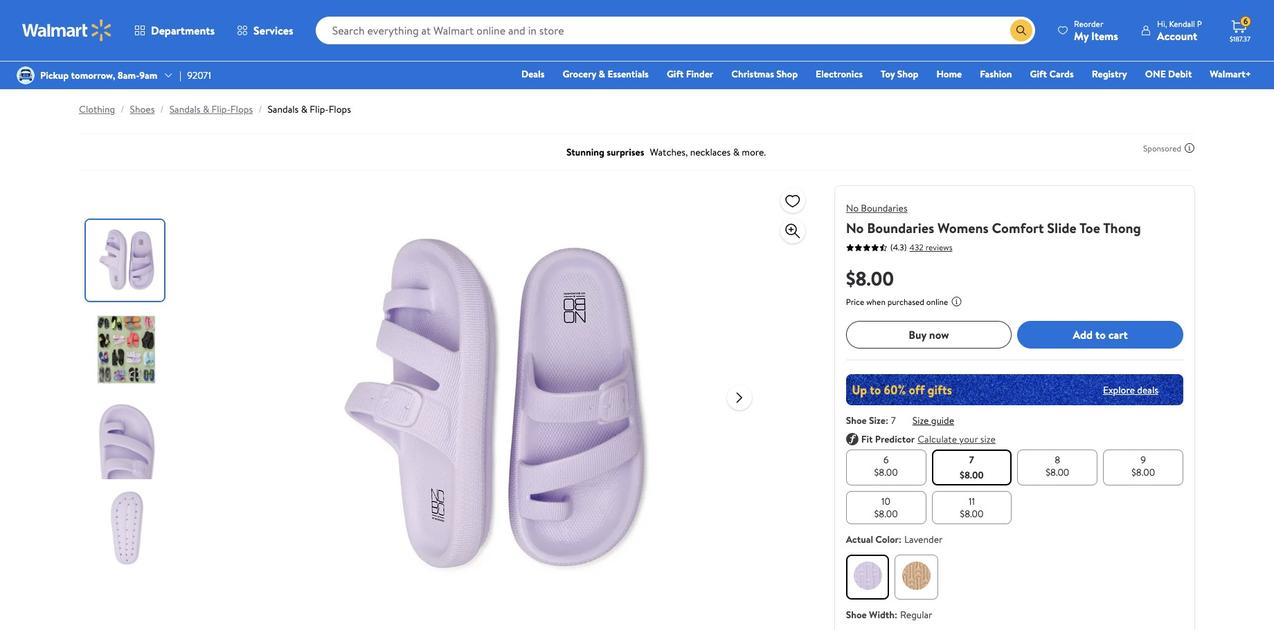 Task type: locate. For each thing, give the bounding box(es) containing it.
1 vertical spatial :
[[899, 533, 902, 547]]

deals
[[522, 67, 545, 81]]

price when purchased online
[[846, 296, 948, 308]]

shoe size list
[[843, 447, 1186, 528]]

items
[[1092, 28, 1118, 43]]

size up fit
[[869, 414, 886, 428]]

: for width
[[895, 609, 898, 622]]

list item
[[843, 628, 929, 631]]

price
[[846, 296, 865, 308]]

0 horizontal spatial flip-
[[212, 103, 231, 116]]

gift inside gift finder link
[[667, 67, 684, 81]]

one
[[1145, 67, 1166, 81]]

search icon image
[[1016, 25, 1027, 36]]

7 down your
[[970, 453, 974, 467]]

one debit
[[1145, 67, 1192, 81]]

6 for 6 $187.37
[[1244, 15, 1248, 27]]

shop right christmas
[[777, 67, 798, 81]]

gift finder
[[667, 67, 714, 81]]

walmart image
[[22, 19, 112, 42]]

1 horizontal spatial 7
[[970, 453, 974, 467]]

add to cart button
[[1018, 321, 1184, 349]]

comfort
[[992, 219, 1044, 238]]

next media item image
[[731, 390, 748, 406]]

8
[[1055, 453, 1060, 467]]

no down no boundaries link
[[846, 219, 864, 238]]

0 horizontal spatial flops
[[231, 103, 253, 116]]

1 horizontal spatial flops
[[329, 103, 351, 116]]

1 size from the left
[[869, 414, 886, 428]]

sandals & flip-flops link
[[169, 103, 253, 116], [268, 103, 351, 116]]

0 vertical spatial no
[[846, 202, 859, 215]]

one debit link
[[1139, 66, 1198, 82]]

1 horizontal spatial gift
[[1030, 67, 1047, 81]]

shoe size : 7
[[846, 414, 896, 428]]

1 vertical spatial 7
[[970, 453, 974, 467]]

no boundaries womens comfort slide toe thong - image 1 of 4 image
[[86, 220, 167, 301]]

$8.00
[[846, 265, 894, 292], [874, 466, 898, 480], [1046, 466, 1070, 480], [1132, 466, 1155, 480], [960, 469, 984, 483], [874, 507, 898, 521], [960, 507, 984, 521]]

2 sandals from the left
[[268, 103, 299, 116]]

explore
[[1103, 383, 1135, 397]]

6 down the fit predictor button
[[884, 453, 889, 467]]

1 shop from the left
[[777, 67, 798, 81]]

6 for 6 $8.00
[[884, 453, 889, 467]]

actual color list
[[843, 552, 1186, 603]]

shoe for shoe size : 7
[[846, 414, 867, 428]]

gift left cards
[[1030, 67, 1047, 81]]

0 horizontal spatial shop
[[777, 67, 798, 81]]

clothing
[[79, 103, 115, 116]]

hi, kendall p account
[[1157, 18, 1202, 43]]

christmas shop
[[732, 67, 798, 81]]

shoe width list
[[843, 628, 1186, 631]]

1 shoe from the top
[[846, 414, 867, 428]]

9 $8.00
[[1132, 453, 1155, 480]]

3 / from the left
[[258, 103, 262, 116]]

grocery & essentials
[[563, 67, 649, 81]]

1 horizontal spatial flip-
[[310, 103, 329, 116]]

 image
[[17, 66, 35, 84]]

fit predictor
[[861, 433, 915, 447]]

no boundaries link
[[846, 202, 908, 215]]

7 up predictor
[[891, 414, 896, 428]]

zoom image modal image
[[784, 223, 801, 240]]

1 gift from the left
[[667, 67, 684, 81]]

0 horizontal spatial sandals & flip-flops link
[[169, 103, 253, 116]]

1 horizontal spatial /
[[160, 103, 164, 116]]

shoe for shoe width : regular
[[846, 609, 867, 622]]

online
[[927, 296, 948, 308]]

0 horizontal spatial &
[[203, 103, 209, 116]]

9am
[[139, 69, 157, 82]]

6 inside 6 $8.00
[[884, 453, 889, 467]]

flops
[[231, 103, 253, 116], [329, 103, 351, 116]]

0 horizontal spatial :
[[886, 414, 888, 428]]

0 horizontal spatial sandals
[[169, 103, 201, 116]]

0 vertical spatial boundaries
[[861, 202, 908, 215]]

cards
[[1050, 67, 1074, 81]]

: up fit predictor
[[886, 414, 888, 428]]

no boundaries womens comfort slide toe thong - image 4 of 4 image
[[86, 488, 167, 569]]

size
[[981, 433, 996, 447]]

0 vertical spatial shoe
[[846, 414, 867, 428]]

2 horizontal spatial &
[[599, 67, 605, 81]]

$8.00 for 7 $8.00
[[960, 469, 984, 483]]

shoe left "width"
[[846, 609, 867, 622]]

0 horizontal spatial /
[[121, 103, 124, 116]]

1 flops from the left
[[231, 103, 253, 116]]

2 shoe from the top
[[846, 609, 867, 622]]

departments
[[151, 23, 215, 38]]

add to cart
[[1073, 327, 1128, 343]]

calculate
[[918, 433, 957, 447]]

fashion
[[980, 67, 1012, 81]]

lavender
[[905, 533, 943, 547]]

shop right toy
[[897, 67, 919, 81]]

thong
[[1103, 219, 1141, 238]]

toy
[[881, 67, 895, 81]]

regular
[[900, 609, 933, 622]]

2 no from the top
[[846, 219, 864, 238]]

1 vertical spatial boundaries
[[867, 219, 934, 238]]

0 horizontal spatial size
[[869, 414, 886, 428]]

guide
[[931, 414, 954, 428]]

p
[[1197, 18, 1202, 29]]

toy shop
[[881, 67, 919, 81]]

1 horizontal spatial 6
[[1244, 15, 1248, 27]]

1 vertical spatial shoe
[[846, 609, 867, 622]]

1 vertical spatial 6
[[884, 453, 889, 467]]

2 gift from the left
[[1030, 67, 1047, 81]]

2 vertical spatial :
[[895, 609, 898, 622]]

add to favorites list, no boundaries womens comfort slide toe thong image
[[784, 192, 801, 210]]

no right the add to favorites list, no boundaries womens comfort slide toe thong icon
[[846, 202, 859, 215]]

deals
[[1137, 383, 1159, 397]]

shop
[[777, 67, 798, 81], [897, 67, 919, 81]]

purchased
[[888, 296, 925, 308]]

6 up $187.37
[[1244, 15, 1248, 27]]

0 vertical spatial 6
[[1244, 15, 1248, 27]]

1 flip- from the left
[[212, 103, 231, 116]]

7 $8.00
[[960, 453, 984, 483]]

2 horizontal spatial /
[[258, 103, 262, 116]]

1 horizontal spatial shop
[[897, 67, 919, 81]]

fit predictor button
[[861, 433, 915, 447]]

size guide
[[913, 414, 954, 428]]

size
[[869, 414, 886, 428], [913, 414, 929, 428]]

0 horizontal spatial 6
[[884, 453, 889, 467]]

gift cards
[[1030, 67, 1074, 81]]

2 shop from the left
[[897, 67, 919, 81]]

shop for toy shop
[[897, 67, 919, 81]]

$8.00 for 8 $8.00
[[1046, 466, 1070, 480]]

shoe
[[846, 414, 867, 428], [846, 609, 867, 622]]

gift left 'finder'
[[667, 67, 684, 81]]

actual color : lavender
[[846, 533, 943, 547]]

womens
[[938, 219, 989, 238]]

1 horizontal spatial sandals
[[268, 103, 299, 116]]

1 horizontal spatial sandals & flip-flops link
[[268, 103, 351, 116]]

gift for gift finder
[[667, 67, 684, 81]]

1 no from the top
[[846, 202, 859, 215]]

no boundaries womens comfort slide toe thong - image 3 of 4 image
[[86, 399, 167, 480]]

6 $8.00
[[874, 453, 898, 480]]

1 vertical spatial no
[[846, 219, 864, 238]]

2 sandals & flip-flops link from the left
[[268, 103, 351, 116]]

widget
[[846, 433, 1184, 447]]

: left "regular"
[[895, 609, 898, 622]]

shop for christmas shop
[[777, 67, 798, 81]]

2 / from the left
[[160, 103, 164, 116]]

shoe up fit
[[846, 414, 867, 428]]

buy now button
[[846, 321, 1012, 349]]

to
[[1096, 327, 1106, 343]]

size guide button
[[913, 414, 954, 428]]

gift inside gift cards link
[[1030, 67, 1047, 81]]

0 vertical spatial :
[[886, 414, 888, 428]]

size left "guide" on the bottom right of page
[[913, 414, 929, 428]]

my
[[1074, 28, 1089, 43]]

/
[[121, 103, 124, 116], [160, 103, 164, 116], [258, 103, 262, 116]]

Walmart Site-Wide search field
[[316, 17, 1035, 44]]

: left lavender
[[899, 533, 902, 547]]

0 horizontal spatial gift
[[667, 67, 684, 81]]

your
[[959, 433, 978, 447]]

deals link
[[515, 66, 551, 82]]

(4.3) 432 reviews
[[890, 241, 953, 253]]

1 horizontal spatial size
[[913, 414, 929, 428]]

: for size
[[886, 414, 888, 428]]

reorder
[[1074, 18, 1104, 29]]

sponsored
[[1143, 142, 1182, 154]]

:
[[886, 414, 888, 428], [899, 533, 902, 547], [895, 609, 898, 622]]

no
[[846, 202, 859, 215], [846, 219, 864, 238]]

1 horizontal spatial &
[[301, 103, 307, 116]]

6 inside 6 $187.37
[[1244, 15, 1248, 27]]

1 horizontal spatial :
[[895, 609, 898, 622]]

toe
[[1080, 219, 1100, 238]]

$8.00 for 10 $8.00
[[874, 507, 898, 521]]

hi,
[[1157, 18, 1167, 29]]

walmart+
[[1210, 67, 1251, 81]]

2 horizontal spatial :
[[899, 533, 902, 547]]

0 horizontal spatial 7
[[891, 414, 896, 428]]



Task type: vqa. For each thing, say whether or not it's contained in the screenshot.
right the Pickup
no



Task type: describe. For each thing, give the bounding box(es) containing it.
explore deals
[[1103, 383, 1159, 397]]

widget containing calculate your size
[[846, 433, 1184, 447]]

10
[[882, 495, 891, 509]]

electronics
[[816, 67, 863, 81]]

1 sandals & flip-flops link from the left
[[169, 103, 253, 116]]

fashion link
[[974, 66, 1018, 82]]

11 $8.00
[[960, 495, 984, 521]]

no boundaries no boundaries womens comfort slide toe thong
[[846, 202, 1141, 238]]

7 inside 7 $8.00
[[970, 453, 974, 467]]

|
[[180, 69, 182, 82]]

2 size from the left
[[913, 414, 929, 428]]

christmas
[[732, 67, 774, 81]]

registry
[[1092, 67, 1127, 81]]

toy shop link
[[875, 66, 925, 82]]

services button
[[226, 14, 304, 47]]

: for color
[[899, 533, 902, 547]]

92071
[[187, 69, 211, 82]]

departments button
[[123, 14, 226, 47]]

clothing / shoes / sandals & flip-flops / sandals & flip-flops
[[79, 103, 351, 116]]

electronics link
[[810, 66, 869, 82]]

| 92071
[[180, 69, 211, 82]]

predictor
[[875, 433, 915, 447]]

(4.3)
[[890, 242, 907, 253]]

shoes link
[[130, 103, 155, 116]]

up to sixty percent off deals. shop now. image
[[846, 375, 1184, 406]]

buy now
[[909, 327, 949, 343]]

2 flip- from the left
[[310, 103, 329, 116]]

fit
[[861, 433, 873, 447]]

kendall
[[1169, 18, 1195, 29]]

shoes
[[130, 103, 155, 116]]

pickup tomorrow, 8am-9am
[[40, 69, 157, 82]]

when
[[867, 296, 886, 308]]

walmart+ link
[[1204, 66, 1258, 82]]

buy
[[909, 327, 927, 343]]

$8.00 for 11 $8.00
[[960, 507, 984, 521]]

add
[[1073, 327, 1093, 343]]

$8.00 for 6 $8.00
[[874, 466, 898, 480]]

slide
[[1047, 219, 1077, 238]]

no boundaries womens comfort slide toe thong image
[[273, 186, 716, 629]]

legal information image
[[951, 296, 962, 308]]

6 $187.37
[[1230, 15, 1251, 44]]

grocery & essentials link
[[556, 66, 655, 82]]

debit
[[1168, 67, 1192, 81]]

$8.00 for 9 $8.00
[[1132, 466, 1155, 480]]

Search search field
[[316, 17, 1035, 44]]

tomorrow,
[[71, 69, 115, 82]]

1 / from the left
[[121, 103, 124, 116]]

9
[[1141, 453, 1146, 467]]

0 vertical spatial 7
[[891, 414, 896, 428]]

432 reviews link
[[907, 241, 953, 253]]

$187.37
[[1230, 34, 1251, 44]]

ad disclaimer and feedback image
[[1184, 143, 1195, 154]]

finder
[[686, 67, 714, 81]]

shoe width : regular
[[846, 609, 933, 622]]

essentials
[[608, 67, 649, 81]]

width
[[869, 609, 895, 622]]

1 sandals from the left
[[169, 103, 201, 116]]

2 flops from the left
[[329, 103, 351, 116]]

gift for gift cards
[[1030, 67, 1047, 81]]

services
[[254, 23, 293, 38]]

pickup
[[40, 69, 69, 82]]

now
[[929, 327, 949, 343]]

calculate your size
[[918, 433, 996, 447]]

8am-
[[118, 69, 139, 82]]

explore deals link
[[1098, 378, 1164, 403]]

cart
[[1109, 327, 1128, 343]]

no boundaries womens comfort slide toe thong - image 2 of 4 image
[[86, 310, 167, 391]]

432
[[910, 241, 924, 253]]

reviews
[[926, 241, 953, 253]]

color
[[876, 533, 899, 547]]

actual
[[846, 533, 873, 547]]

gift finder link
[[661, 66, 720, 82]]

home
[[937, 67, 962, 81]]

10 $8.00
[[874, 495, 898, 521]]

calculate your size button
[[918, 433, 996, 447]]

clothing link
[[79, 103, 115, 116]]

registry link
[[1086, 66, 1134, 82]]

home link
[[930, 66, 968, 82]]

reorder my items
[[1074, 18, 1118, 43]]

christmas shop link
[[725, 66, 804, 82]]



